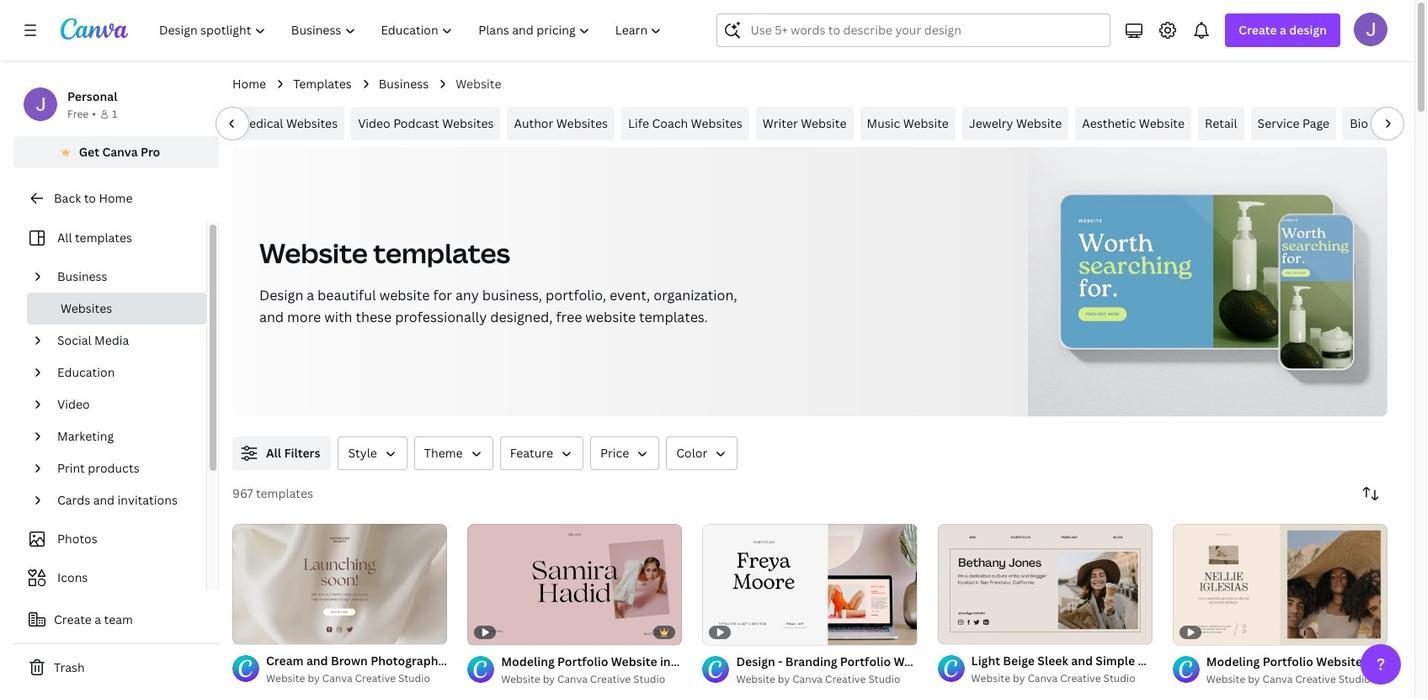 Task type: describe. For each thing, give the bounding box(es) containing it.
Sort by button
[[1354, 477, 1388, 511]]

websites up social media
[[61, 301, 112, 317]]

creative inside cream and brown photographic beauty site launch website website by canva creative studio
[[355, 672, 396, 686]]

and inside design a beautiful website for any business, portfolio, event, organization, and more with these professionally designed, free website templates.
[[259, 308, 284, 327]]

trash link
[[13, 652, 219, 685]]

1 horizontal spatial business
[[379, 76, 429, 92]]

home inside 'link'
[[99, 190, 133, 206]]

get
[[79, 144, 99, 160]]

all templates
[[57, 230, 132, 246]]

cream and brown photographic beauty site launch website website by canva creative studio
[[266, 653, 611, 686]]

bio link
[[1350, 115, 1394, 131]]

beauty
[[451, 653, 492, 669]]

medical websites link
[[232, 107, 344, 141]]

create a team
[[54, 612, 133, 628]]

print
[[57, 461, 85, 477]]

canva inside button
[[102, 144, 138, 160]]

photographic
[[371, 653, 448, 669]]

color
[[676, 445, 708, 461]]

cards and invitations link
[[51, 485, 196, 517]]

templates.
[[639, 308, 708, 327]]

beige
[[1003, 653, 1035, 669]]

professionally
[[395, 308, 487, 327]]

price button
[[590, 437, 659, 471]]

website inside writer website link
[[801, 115, 847, 131]]

free •
[[67, 107, 96, 121]]

jewelry website
[[969, 115, 1062, 131]]

0 horizontal spatial website
[[379, 286, 430, 305]]

•
[[92, 107, 96, 121]]

organization,
[[654, 286, 737, 305]]

marketing
[[57, 429, 114, 445]]

a for beautiful
[[307, 286, 314, 305]]

studio inside 'light beige sleek and simple blogger personal website website by canva creative studio'
[[1103, 672, 1135, 686]]

page
[[1302, 115, 1330, 131]]

templates link
[[293, 75, 352, 93]]

price
[[600, 445, 629, 461]]

marketing link
[[51, 421, 196, 453]]

jacob simon image
[[1354, 13, 1388, 46]]

websites right author at the left of page
[[556, 115, 608, 131]]

1 horizontal spatial website
[[585, 308, 636, 327]]

designed,
[[490, 308, 553, 327]]

photos link
[[24, 524, 196, 556]]

photos
[[57, 531, 97, 547]]

personal inside 'light beige sleek and simple blogger personal website website by canva creative studio'
[[1185, 653, 1235, 669]]

by inside 'light beige sleek and simple blogger personal website website by canva creative studio'
[[1013, 672, 1025, 686]]

retail
[[1205, 115, 1237, 131]]

back to home
[[54, 190, 133, 206]]

0 horizontal spatial business
[[57, 269, 107, 285]]

websites inside "link"
[[442, 115, 494, 131]]

967
[[232, 486, 253, 502]]

and inside cream and brown photographic beauty site launch website website by canva creative studio
[[306, 653, 328, 669]]

0 vertical spatial home
[[232, 76, 266, 92]]

design
[[1289, 22, 1327, 38]]

free
[[556, 308, 582, 327]]

media
[[94, 333, 129, 349]]

filters
[[284, 445, 320, 461]]

bio link link
[[1343, 107, 1401, 141]]

writer
[[763, 115, 798, 131]]

a for team
[[95, 612, 101, 628]]

business,
[[482, 286, 542, 305]]

a for design
[[1280, 22, 1286, 38]]

music
[[867, 115, 900, 131]]

by inside cream and brown photographic beauty site launch website website by canva creative studio
[[308, 672, 320, 686]]

author
[[514, 115, 553, 131]]

create a team button
[[13, 604, 219, 637]]

create for create a team
[[54, 612, 92, 628]]

team
[[104, 612, 133, 628]]

trash
[[54, 660, 85, 676]]

life coach websites
[[628, 115, 742, 131]]

templates for all templates
[[75, 230, 132, 246]]

studio inside cream and brown photographic beauty site launch website website by canva creative studio
[[398, 672, 430, 686]]

jewelry
[[969, 115, 1013, 131]]

social media
[[57, 333, 129, 349]]

products
[[88, 461, 139, 477]]

back
[[54, 190, 81, 206]]

launch
[[520, 653, 562, 669]]

websites right coach
[[691, 115, 742, 131]]

creative inside 'light beige sleek and simple blogger personal website website by canva creative studio'
[[1060, 672, 1101, 686]]

social
[[57, 333, 91, 349]]

all filters button
[[232, 437, 331, 471]]

retail link
[[1198, 107, 1244, 141]]

bio
[[1350, 115, 1368, 131]]

aesthetic
[[1082, 115, 1136, 131]]

create a design button
[[1225, 13, 1340, 47]]

writer website link
[[756, 107, 853, 141]]

cards and invitations
[[57, 493, 178, 509]]

service page link
[[1251, 107, 1336, 141]]

2 website by canva creative studio from the left
[[736, 672, 900, 687]]

websites down templates link
[[286, 115, 338, 131]]

1 website by canva creative studio from the left
[[501, 672, 665, 687]]

967 templates
[[232, 486, 313, 502]]

and right cards
[[93, 493, 115, 509]]

cream
[[266, 653, 304, 669]]

blogger
[[1138, 653, 1182, 669]]

color button
[[666, 437, 738, 471]]

theme
[[424, 445, 463, 461]]

music website
[[867, 115, 949, 131]]



Task type: vqa. For each thing, say whether or not it's contained in the screenshot.
and within Design a beautiful website for any business, portfolio, event, organization, and more with these professionally designed, free website templates.
yes



Task type: locate. For each thing, give the bounding box(es) containing it.
video up marketing
[[57, 397, 90, 413]]

websites right podcast at the left
[[442, 115, 494, 131]]

templates
[[293, 76, 352, 92]]

business link
[[379, 75, 429, 93], [51, 261, 196, 293]]

1 vertical spatial website
[[585, 308, 636, 327]]

sleek
[[1038, 653, 1068, 669]]

social media link
[[51, 325, 196, 357]]

music website link
[[860, 107, 956, 141]]

all filters
[[266, 445, 320, 461]]

2 horizontal spatial templates
[[373, 235, 510, 271]]

Search search field
[[751, 14, 1100, 46]]

education
[[57, 365, 115, 381]]

video inside "link"
[[358, 115, 390, 131]]

0 vertical spatial business link
[[379, 75, 429, 93]]

0 vertical spatial video
[[358, 115, 390, 131]]

feature button
[[500, 437, 583, 471]]

video podcast websites
[[358, 115, 494, 131]]

website inside aesthetic website link
[[1139, 115, 1185, 131]]

podcast
[[393, 115, 439, 131]]

feature
[[510, 445, 553, 461]]

video link
[[51, 389, 196, 421]]

0 horizontal spatial templates
[[75, 230, 132, 246]]

website down event,
[[585, 308, 636, 327]]

light beige sleek and simple blogger personal website image
[[938, 524, 1152, 645]]

create inside button
[[54, 612, 92, 628]]

website templates image
[[1028, 147, 1388, 417], [1028, 147, 1388, 417]]

all for all filters
[[266, 445, 281, 461]]

1 vertical spatial create
[[54, 612, 92, 628]]

website by canva creative studio
[[501, 672, 665, 687], [736, 672, 900, 687], [1206, 672, 1370, 687]]

templates for website templates
[[373, 235, 510, 271]]

create down 'icons' at left
[[54, 612, 92, 628]]

medical
[[239, 115, 283, 131]]

design
[[259, 286, 303, 305]]

video
[[358, 115, 390, 131], [57, 397, 90, 413]]

1 horizontal spatial website by canva creative studio
[[736, 672, 900, 687]]

video podcast websites link
[[351, 107, 501, 141]]

1 horizontal spatial business link
[[379, 75, 429, 93]]

1 horizontal spatial a
[[307, 286, 314, 305]]

cream and brown photographic beauty site launch website link
[[266, 652, 611, 671]]

business link down all templates link
[[51, 261, 196, 293]]

1 horizontal spatial home
[[232, 76, 266, 92]]

0 vertical spatial all
[[57, 230, 72, 246]]

author websites
[[514, 115, 608, 131]]

1 vertical spatial personal
[[1185, 653, 1235, 669]]

all left filters
[[266, 445, 281, 461]]

coach
[[652, 115, 688, 131]]

1 horizontal spatial templates
[[256, 486, 313, 502]]

websites
[[286, 115, 338, 131], [442, 115, 494, 131], [556, 115, 608, 131], [691, 115, 742, 131], [61, 301, 112, 317]]

top level navigation element
[[148, 13, 676, 47]]

templates down back to home
[[75, 230, 132, 246]]

0 horizontal spatial a
[[95, 612, 101, 628]]

service page
[[1258, 115, 1330, 131]]

website by canva creative studio link
[[266, 671, 447, 688], [971, 671, 1152, 688], [501, 671, 682, 688], [736, 671, 917, 688], [1206, 671, 1388, 688]]

0 horizontal spatial personal
[[67, 88, 117, 104]]

aesthetic website
[[1082, 115, 1185, 131]]

creative
[[355, 672, 396, 686], [1060, 672, 1101, 686], [590, 672, 631, 687], [825, 672, 866, 687], [1295, 672, 1336, 687]]

None search field
[[717, 13, 1111, 47]]

0 horizontal spatial website by canva creative studio
[[501, 672, 665, 687]]

2 vertical spatial a
[[95, 612, 101, 628]]

site
[[494, 653, 517, 669]]

create
[[1239, 22, 1277, 38], [54, 612, 92, 628]]

personal right blogger
[[1185, 653, 1235, 669]]

create left 'design'
[[1239, 22, 1277, 38]]

home up the medical
[[232, 76, 266, 92]]

light beige sleek and simple blogger personal website website by canva creative studio
[[971, 653, 1284, 686]]

business down all templates
[[57, 269, 107, 285]]

a inside dropdown button
[[1280, 22, 1286, 38]]

canva inside cream and brown photographic beauty site launch website website by canva creative studio
[[322, 672, 353, 686]]

website inside jewelry website "link"
[[1016, 115, 1062, 131]]

2 horizontal spatial website by canva creative studio
[[1206, 672, 1370, 687]]

1 vertical spatial business link
[[51, 261, 196, 293]]

personal up the •
[[67, 88, 117, 104]]

website templates
[[259, 235, 510, 271]]

video for video podcast websites
[[358, 115, 390, 131]]

by
[[308, 672, 320, 686], [1013, 672, 1025, 686], [543, 672, 555, 687], [778, 672, 790, 687], [1248, 672, 1260, 687]]

1
[[112, 107, 117, 121]]

get canva pro button
[[13, 136, 219, 168]]

1 horizontal spatial all
[[266, 445, 281, 461]]

a inside design a beautiful website for any business, portfolio, event, organization, and more with these professionally designed, free website templates.
[[307, 286, 314, 305]]

all for all templates
[[57, 230, 72, 246]]

medical websites
[[239, 115, 338, 131]]

all inside button
[[266, 445, 281, 461]]

canva inside 'light beige sleek and simple blogger personal website website by canva creative studio'
[[1028, 672, 1058, 686]]

3 website by canva creative studio from the left
[[1206, 672, 1370, 687]]

website inside the music website link
[[903, 115, 949, 131]]

templates up for
[[373, 235, 510, 271]]

a left team
[[95, 612, 101, 628]]

1 vertical spatial business
[[57, 269, 107, 285]]

0 horizontal spatial create
[[54, 612, 92, 628]]

get canva pro
[[79, 144, 160, 160]]

1 horizontal spatial personal
[[1185, 653, 1235, 669]]

event,
[[610, 286, 650, 305]]

0 vertical spatial website
[[379, 286, 430, 305]]

and inside 'light beige sleek and simple blogger personal website website by canva creative studio'
[[1071, 653, 1093, 669]]

style button
[[338, 437, 407, 471]]

a up more
[[307, 286, 314, 305]]

to
[[84, 190, 96, 206]]

0 vertical spatial personal
[[67, 88, 117, 104]]

all
[[57, 230, 72, 246], [266, 445, 281, 461]]

0 horizontal spatial video
[[57, 397, 90, 413]]

1 vertical spatial home
[[99, 190, 133, 206]]

more
[[287, 308, 321, 327]]

all down back
[[57, 230, 72, 246]]

style
[[348, 445, 377, 461]]

light beige sleek and simple blogger personal website link
[[971, 652, 1284, 671]]

1 vertical spatial all
[[266, 445, 281, 461]]

back to home link
[[13, 182, 219, 216]]

a inside button
[[95, 612, 101, 628]]

design a beautiful website for any business, portfolio, event, organization, and more with these professionally designed, free website templates.
[[259, 286, 737, 327]]

0 vertical spatial a
[[1280, 22, 1286, 38]]

create inside dropdown button
[[1239, 22, 1277, 38]]

1 vertical spatial a
[[307, 286, 314, 305]]

writer website
[[763, 115, 847, 131]]

video for video
[[57, 397, 90, 413]]

1 horizontal spatial video
[[358, 115, 390, 131]]

brown
[[331, 653, 368, 669]]

website up these at the top of the page
[[379, 286, 430, 305]]

print products link
[[51, 453, 196, 485]]

templates for 967 templates
[[256, 486, 313, 502]]

video left podcast at the left
[[358, 115, 390, 131]]

create for create a design
[[1239, 22, 1277, 38]]

theme button
[[414, 437, 493, 471]]

with
[[324, 308, 352, 327]]

pro
[[141, 144, 160, 160]]

2 horizontal spatial a
[[1280, 22, 1286, 38]]

0 horizontal spatial all
[[57, 230, 72, 246]]

1 horizontal spatial create
[[1239, 22, 1277, 38]]

simple
[[1096, 653, 1135, 669]]

cream and brown photographic beauty site launch website image
[[232, 524, 447, 645]]

print products
[[57, 461, 139, 477]]

portfolio,
[[546, 286, 606, 305]]

personal
[[67, 88, 117, 104], [1185, 653, 1235, 669]]

jewelry website link
[[962, 107, 1069, 141]]

create a design
[[1239, 22, 1327, 38]]

and left brown
[[306, 653, 328, 669]]

and
[[259, 308, 284, 327], [93, 493, 115, 509], [306, 653, 328, 669], [1071, 653, 1093, 669]]

studio
[[398, 672, 430, 686], [1103, 672, 1135, 686], [633, 672, 665, 687], [868, 672, 900, 687], [1339, 672, 1370, 687]]

0 horizontal spatial home
[[99, 190, 133, 206]]

icons link
[[24, 562, 196, 594]]

1 vertical spatial video
[[57, 397, 90, 413]]

life
[[628, 115, 649, 131]]

business up podcast at the left
[[379, 76, 429, 92]]

0 horizontal spatial business link
[[51, 261, 196, 293]]

invitations
[[117, 493, 178, 509]]

all templates link
[[24, 222, 196, 254]]

and down the design
[[259, 308, 284, 327]]

business link up podcast at the left
[[379, 75, 429, 93]]

free
[[67, 107, 89, 121]]

templates
[[75, 230, 132, 246], [373, 235, 510, 271], [256, 486, 313, 502]]

a left 'design'
[[1280, 22, 1286, 38]]

education link
[[51, 357, 196, 389]]

for
[[433, 286, 452, 305]]

0 vertical spatial create
[[1239, 22, 1277, 38]]

canva
[[102, 144, 138, 160], [322, 672, 353, 686], [1028, 672, 1058, 686], [557, 672, 588, 687], [792, 672, 823, 687], [1263, 672, 1293, 687]]

0 vertical spatial business
[[379, 76, 429, 92]]

home right to
[[99, 190, 133, 206]]

and right sleek
[[1071, 653, 1093, 669]]

link
[[1371, 115, 1394, 131]]

templates down the all filters button
[[256, 486, 313, 502]]

icons
[[57, 570, 88, 586]]

light
[[971, 653, 1000, 669]]



